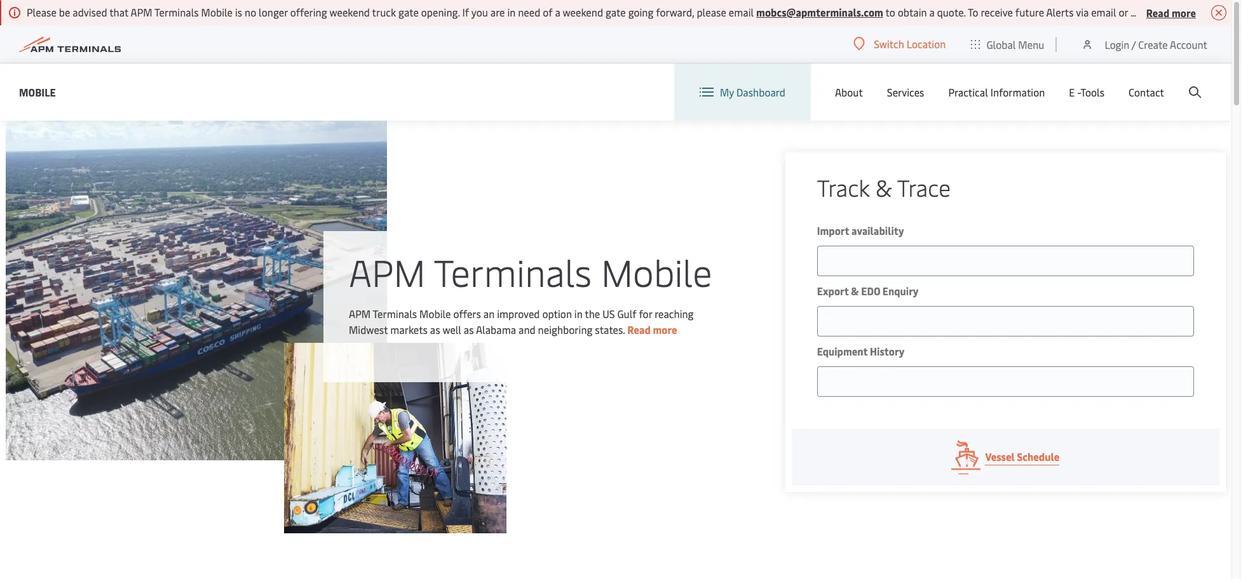 Task type: locate. For each thing, give the bounding box(es) containing it.
0 vertical spatial terminals
[[155, 5, 199, 19]]

& left edo
[[852, 284, 860, 298]]

sms,
[[1131, 5, 1154, 19]]

tools
[[1081, 85, 1105, 99]]

reaching
[[655, 307, 694, 321]]

2 vertical spatial terminals
[[373, 307, 417, 321]]

gate left going
[[606, 5, 626, 19]]

terminals for apm terminals mobile offers an improved option in the us gulf for reaching midwest markets as well as alabama and neighboring states.
[[373, 307, 417, 321]]

forward,
[[656, 5, 695, 19]]

trace
[[898, 172, 951, 203]]

0 horizontal spatial weekend
[[330, 5, 370, 19]]

read more up login / create account
[[1147, 5, 1197, 19]]

1 vertical spatial read
[[628, 323, 651, 337]]

more
[[1173, 5, 1197, 19], [653, 323, 678, 337]]

apm
[[131, 5, 152, 19], [349, 246, 426, 297], [349, 307, 371, 321]]

0 vertical spatial more
[[1173, 5, 1197, 19]]

that
[[109, 5, 129, 19]]

gulf
[[618, 307, 637, 321]]

please
[[697, 5, 727, 19], [1156, 5, 1186, 19]]

1 vertical spatial apm
[[349, 246, 426, 297]]

1 horizontal spatial gate
[[606, 5, 626, 19]]

improved
[[497, 307, 540, 321]]

login
[[1106, 37, 1130, 51]]

0 vertical spatial in
[[508, 5, 516, 19]]

2 vertical spatial apm
[[349, 307, 371, 321]]

1 vertical spatial terminals
[[434, 246, 592, 297]]

more up account
[[1173, 5, 1197, 19]]

as left "well" at bottom left
[[430, 323, 440, 337]]

2 gate from the left
[[606, 5, 626, 19]]

export & edo enquiry
[[818, 284, 919, 298]]

please right sms,
[[1156, 5, 1186, 19]]

1 horizontal spatial weekend
[[563, 5, 604, 19]]

in
[[508, 5, 516, 19], [575, 307, 583, 321]]

weekend left the truck
[[330, 5, 370, 19]]

a
[[555, 5, 561, 19], [930, 5, 935, 19]]

terminals inside the apm terminals mobile offers an improved option in the us gulf for reaching midwest markets as well as alabama and neighboring states.
[[373, 307, 417, 321]]

terminals up markets at bottom left
[[373, 307, 417, 321]]

switch
[[875, 37, 905, 51]]

alerts
[[1047, 5, 1074, 19]]

read more down for
[[628, 323, 678, 337]]

states.
[[595, 323, 625, 337]]

terminals up improved in the bottom left of the page
[[434, 246, 592, 297]]

more inside button
[[1173, 5, 1197, 19]]

0 horizontal spatial gate
[[399, 5, 419, 19]]

in inside the apm terminals mobile offers an improved option in the us gulf for reaching midwest markets as well as alabama and neighboring states.
[[575, 307, 583, 321]]

offers
[[454, 307, 481, 321]]

1 horizontal spatial terminals
[[373, 307, 417, 321]]

1 horizontal spatial as
[[464, 323, 474, 337]]

0 vertical spatial read more
[[1147, 5, 1197, 19]]

read up login / create account
[[1147, 5, 1170, 19]]

1 vertical spatial in
[[575, 307, 583, 321]]

a right "of"
[[555, 5, 561, 19]]

vessel schedule
[[986, 450, 1060, 464]]

opening.
[[421, 5, 460, 19]]

read more link
[[628, 323, 678, 337]]

weekend
[[330, 5, 370, 19], [563, 5, 604, 19]]

-
[[1078, 85, 1081, 99]]

1 horizontal spatial read more
[[1147, 5, 1197, 19]]

be
[[59, 5, 70, 19]]

e -tools button
[[1070, 64, 1105, 121]]

apm inside the apm terminals mobile offers an improved option in the us gulf for reaching midwest markets as well as alabama and neighboring states.
[[349, 307, 371, 321]]

more down reaching
[[653, 323, 678, 337]]

0 horizontal spatial more
[[653, 323, 678, 337]]

global menu button
[[959, 25, 1058, 63]]

import availability
[[818, 224, 905, 238]]

quote. to
[[938, 5, 979, 19]]

switch location
[[875, 37, 947, 51]]

read
[[1147, 5, 1170, 19], [628, 323, 651, 337]]

mobcs@apmterminals.com link
[[757, 5, 884, 19]]

email
[[729, 5, 754, 19], [1092, 5, 1117, 19]]

please right forward,
[[697, 5, 727, 19]]

or
[[1120, 5, 1129, 19]]

1 a from the left
[[555, 5, 561, 19]]

login / create account
[[1106, 37, 1208, 51]]

read more for read more link
[[628, 323, 678, 337]]

mobcs@apmterminals.com
[[757, 5, 884, 19]]

import
[[818, 224, 850, 238]]

equipment
[[818, 345, 868, 359]]

1 horizontal spatial please
[[1156, 5, 1186, 19]]

2 horizontal spatial terminals
[[434, 246, 592, 297]]

in right are
[[508, 5, 516, 19]]

1 vertical spatial &
[[852, 284, 860, 298]]

read more
[[1147, 5, 1197, 19], [628, 323, 678, 337]]

as down offers
[[464, 323, 474, 337]]

terminals right that
[[155, 5, 199, 19]]

0 horizontal spatial a
[[555, 5, 561, 19]]

in left the the
[[575, 307, 583, 321]]

0 horizontal spatial please
[[697, 5, 727, 19]]

more for read more button
[[1173, 5, 1197, 19]]

terminals
[[155, 5, 199, 19], [434, 246, 592, 297], [373, 307, 417, 321]]

0 horizontal spatial read more
[[628, 323, 678, 337]]

0 vertical spatial read
[[1147, 5, 1170, 19]]

login / create account link
[[1082, 25, 1208, 63]]

2 please from the left
[[1156, 5, 1186, 19]]

1 vertical spatial more
[[653, 323, 678, 337]]

practical
[[949, 85, 989, 99]]

1 vertical spatial read more
[[628, 323, 678, 337]]

markets
[[391, 323, 428, 337]]

read inside button
[[1147, 5, 1170, 19]]

a right obtain on the top of the page
[[930, 5, 935, 19]]

0 horizontal spatial as
[[430, 323, 440, 337]]

1 horizontal spatial read
[[1147, 5, 1170, 19]]

midwest
[[349, 323, 388, 337]]

xin da yang zhou  docked at apm terminals mobile image
[[6, 121, 387, 461]]

1 horizontal spatial in
[[575, 307, 583, 321]]

1 horizontal spatial a
[[930, 5, 935, 19]]

& left trace
[[876, 172, 893, 203]]

1 horizontal spatial &
[[876, 172, 893, 203]]

export
[[818, 284, 849, 298]]

read for read more button
[[1147, 5, 1170, 19]]

create
[[1139, 37, 1169, 51]]

0 horizontal spatial &
[[852, 284, 860, 298]]

0 horizontal spatial read
[[628, 323, 651, 337]]

read more for read more button
[[1147, 5, 1197, 19]]

0 vertical spatial &
[[876, 172, 893, 203]]

1 horizontal spatial more
[[1173, 5, 1197, 19]]

1 email from the left
[[729, 5, 754, 19]]

gate right the truck
[[399, 5, 419, 19]]

gate
[[399, 5, 419, 19], [606, 5, 626, 19]]

enquiry
[[883, 284, 919, 298]]

weekend right "of"
[[563, 5, 604, 19]]

1 horizontal spatial email
[[1092, 5, 1117, 19]]

longer
[[259, 5, 288, 19]]

mobile
[[201, 5, 233, 19], [19, 85, 56, 99], [602, 246, 713, 297], [420, 307, 451, 321]]

read down for
[[628, 323, 651, 337]]

mobile link
[[19, 84, 56, 100]]

account
[[1171, 37, 1208, 51]]

to
[[886, 5, 896, 19]]

my dashboard
[[720, 85, 786, 99]]

0 horizontal spatial email
[[729, 5, 754, 19]]

receive
[[982, 5, 1014, 19]]

as
[[430, 323, 440, 337], [464, 323, 474, 337]]

&
[[876, 172, 893, 203], [852, 284, 860, 298]]

global
[[987, 37, 1017, 51]]

2 weekend from the left
[[563, 5, 604, 19]]

terminals for apm terminals mobile
[[434, 246, 592, 297]]

contact
[[1129, 85, 1165, 99]]

1 as from the left
[[430, 323, 440, 337]]



Task type: describe. For each thing, give the bounding box(es) containing it.
option
[[543, 307, 572, 321]]

track
[[818, 172, 870, 203]]

no
[[245, 5, 256, 19]]

availability
[[852, 224, 905, 238]]

need
[[518, 5, 541, 19]]

equipment history
[[818, 345, 905, 359]]

truck
[[372, 5, 396, 19]]

vessel schedule link
[[792, 429, 1220, 486]]

e -tools
[[1070, 85, 1105, 99]]

about
[[836, 85, 863, 99]]

1 gate from the left
[[399, 5, 419, 19]]

read more button
[[1147, 4, 1197, 20]]

going
[[629, 5, 654, 19]]

are
[[491, 5, 505, 19]]

well
[[443, 323, 462, 337]]

services
[[888, 85, 925, 99]]

0 horizontal spatial in
[[508, 5, 516, 19]]

edo
[[862, 284, 881, 298]]

apm for apm terminals mobile
[[349, 246, 426, 297]]

my dashboard button
[[700, 64, 786, 121]]

vessel
[[986, 450, 1015, 464]]

mobile inside the apm terminals mobile offers an improved option in the us gulf for reaching midwest markets as well as alabama and neighboring states.
[[420, 307, 451, 321]]

2 a from the left
[[930, 5, 935, 19]]

advised
[[73, 5, 107, 19]]

about button
[[836, 64, 863, 121]]

0 horizontal spatial terminals
[[155, 5, 199, 19]]

2 email from the left
[[1092, 5, 1117, 19]]

contact button
[[1129, 64, 1165, 121]]

& for trace
[[876, 172, 893, 203]]

1 weekend from the left
[[330, 5, 370, 19]]

1 please from the left
[[697, 5, 727, 19]]

practical information
[[949, 85, 1046, 99]]

close alert image
[[1212, 5, 1227, 20]]

2 as from the left
[[464, 323, 474, 337]]

services button
[[888, 64, 925, 121]]

schedule
[[1018, 450, 1060, 464]]

and
[[519, 323, 536, 337]]

practical information button
[[949, 64, 1046, 121]]

please be advised that apm terminals mobile is no longer offering weekend truck gate opening. if you are in need of a weekend gate going forward, please email mobcs@apmterminals.com to obtain a quote. to receive future alerts via email or sms, please
[[27, 5, 1188, 19]]

is
[[235, 5, 242, 19]]

alabama
[[476, 323, 516, 337]]

history
[[871, 345, 905, 359]]

us
[[603, 307, 615, 321]]

if
[[463, 5, 469, 19]]

switch location button
[[854, 37, 947, 51]]

/
[[1132, 37, 1137, 51]]

apm terminals mobile offers an improved option in the us gulf for reaching midwest markets as well as alabama and neighboring states.
[[349, 307, 694, 337]]

future
[[1016, 5, 1045, 19]]

track & trace
[[818, 172, 951, 203]]

obtain
[[898, 5, 928, 19]]

of
[[543, 5, 553, 19]]

an
[[484, 307, 495, 321]]

& for edo
[[852, 284, 860, 298]]

the
[[585, 307, 600, 321]]

mobile secondary image
[[284, 343, 507, 534]]

for
[[639, 307, 653, 321]]

apm for apm terminals mobile offers an improved option in the us gulf for reaching midwest markets as well as alabama and neighboring states.
[[349, 307, 371, 321]]

read for read more link
[[628, 323, 651, 337]]

my
[[720, 85, 735, 99]]

location
[[907, 37, 947, 51]]

you
[[472, 5, 488, 19]]

0 vertical spatial apm
[[131, 5, 152, 19]]

menu
[[1019, 37, 1045, 51]]

global menu
[[987, 37, 1045, 51]]

neighboring
[[538, 323, 593, 337]]

offering
[[290, 5, 327, 19]]

please
[[27, 5, 56, 19]]

apm terminals mobile
[[349, 246, 713, 297]]

information
[[991, 85, 1046, 99]]

via
[[1077, 5, 1090, 19]]

more for read more link
[[653, 323, 678, 337]]

e
[[1070, 85, 1076, 99]]

dashboard
[[737, 85, 786, 99]]



Task type: vqa. For each thing, say whether or not it's contained in the screenshot.
THE MORE in Read more 'button'
no



